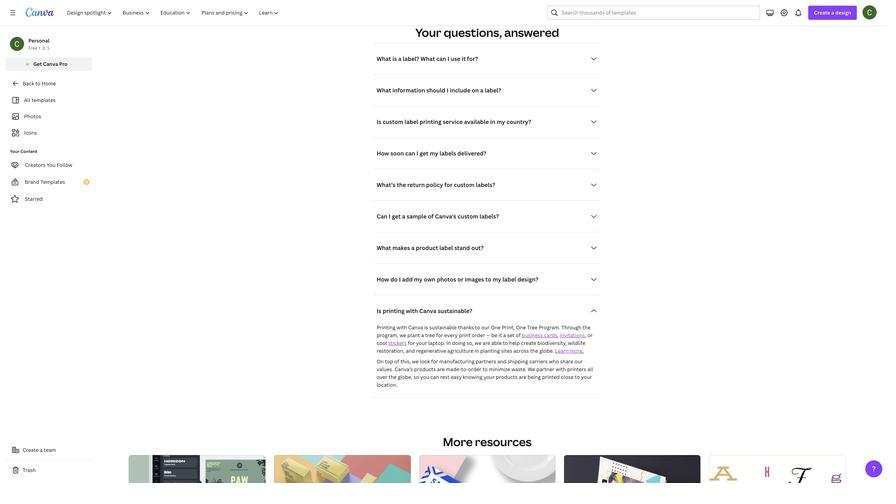 Task type: describe. For each thing, give the bounding box(es) containing it.
create a label in canva image
[[129, 456, 266, 484]]

who
[[549, 359, 559, 365]]

a left design at the top of the page
[[832, 9, 835, 16]]

templates
[[32, 97, 56, 104]]

across
[[514, 348, 529, 355]]

in inside for your laptop. in doing so, we are able to help create biodiversity, wildlife restoration, and regenerative agriculture in planting sites across the globe.
[[475, 348, 479, 355]]

50 insanely creative and stunning packaging designs image
[[274, 456, 411, 484]]

i right can
[[389, 213, 391, 221]]

label inside "dropdown button"
[[405, 118, 419, 126]]

with inside dropdown button
[[406, 307, 418, 315]]

cards
[[544, 332, 558, 339]]

•
[[39, 45, 40, 51]]

.
[[583, 348, 584, 355]]

being
[[528, 374, 541, 381]]

what makes a product label stand out?
[[377, 244, 484, 252]]

rest
[[440, 374, 450, 381]]

of inside dropdown button
[[428, 213, 434, 221]]

invitations link
[[560, 332, 585, 339]]

a left tree
[[421, 332, 424, 339]]

sample
[[407, 213, 427, 221]]

graphic design for print vs the web image
[[564, 456, 701, 484]]

a right on
[[480, 86, 484, 94]]

add
[[402, 276, 413, 284]]

labels
[[440, 150, 456, 157]]

get canva pro
[[33, 61, 68, 67]]

icons
[[24, 129, 37, 136]]

personal
[[28, 37, 49, 44]]

the inside on top of this, we look for manufacturing partners and shipping carriers who share our values. canva's products are made-to-order to minimize waste. we partner with printers all over the globe, so you can rest easy knowing your products are being printed close to your location.
[[389, 374, 397, 381]]

0 vertical spatial get
[[420, 150, 429, 157]]

how soon can i get my labels delivered? button
[[374, 146, 601, 161]]

all templates
[[24, 97, 56, 104]]

what's
[[377, 181, 396, 189]]

through
[[562, 325, 582, 331]]

my inside dropdown button
[[430, 150, 439, 157]]

partner
[[537, 366, 555, 373]]

on top of this, we look for manufacturing partners and shipping carriers who share our values. canva's products are made-to-order to minimize waste. we partner with printers all over the globe, so you can rest easy knowing your products are being printed close to your location.
[[377, 359, 593, 389]]

stickers link
[[388, 340, 407, 347]]

trash
[[23, 468, 36, 474]]

it inside the printing with canva is sustainable thanks to our one print, one tree program. through the program, we plant a tree for every print order — be it a set of
[[499, 332, 502, 339]]

invitations
[[560, 332, 585, 339]]

what for is
[[377, 55, 391, 63]]

in
[[447, 340, 451, 347]]

we inside for your laptop. in doing so, we are able to help create biodiversity, wildlife restoration, and regenerative agriculture in planting sites across the globe.
[[475, 340, 482, 347]]

more
[[443, 435, 473, 450]]

our inside on top of this, we look for manufacturing partners and shipping carriers who share our values. canva's products are made-to-order to minimize waste. we partner with printers all over the globe, so you can rest easy knowing your products are being printed close to your location.
[[575, 359, 583, 365]]

is custom label printing service available in my country? button
[[374, 115, 601, 129]]

create for create a team
[[23, 447, 39, 454]]

knowing
[[463, 374, 483, 381]]

it inside dropdown button
[[462, 55, 466, 63]]

canva inside the printing with canva is sustainable thanks to our one print, one tree program. through the program, we plant a tree for every print order — be it a set of
[[408, 325, 423, 331]]

to-
[[461, 366, 468, 373]]

information
[[393, 86, 425, 94]]

build your brand: how to choose the right fonts image
[[710, 456, 847, 484]]

photos
[[24, 113, 41, 120]]

thanks
[[458, 325, 474, 331]]

for your laptop. in doing so, we are able to help create biodiversity, wildlife restoration, and regenerative agriculture in planting sites across the globe.
[[377, 340, 586, 355]]

partners
[[476, 359, 497, 365]]

a up information
[[398, 55, 402, 63]]

include
[[450, 86, 471, 94]]

—
[[486, 332, 490, 339]]

create
[[521, 340, 537, 347]]

easy
[[451, 374, 462, 381]]

what's the return policy for custom labels? button
[[374, 178, 601, 192]]

or inside 'dropdown button'
[[458, 276, 464, 284]]

planting
[[481, 348, 500, 355]]

stickers
[[388, 340, 407, 347]]

i right soon
[[417, 150, 419, 157]]

canva's inside on top of this, we look for manufacturing partners and shipping carriers who share our values. canva's products are made-to-order to minimize waste. we partner with printers all over the globe, so you can rest easy knowing your products are being printed close to your location.
[[395, 366, 413, 373]]

to inside the printing with canva is sustainable thanks to our one print, one tree program. through the program, we plant a tree for every print order — be it a set of
[[475, 325, 480, 331]]

Search search field
[[562, 6, 756, 20]]

my right images
[[493, 276, 501, 284]]

set
[[507, 332, 515, 339]]

sustainable?
[[438, 307, 473, 315]]

starred link
[[6, 192, 92, 206]]

images
[[465, 276, 484, 284]]

learn more .
[[555, 348, 584, 355]]

a left the sample
[[402, 213, 406, 221]]

is inside dropdown button
[[393, 55, 397, 63]]

label inside dropdown button
[[440, 244, 453, 252]]

back
[[23, 80, 34, 87]]

1 horizontal spatial label?
[[485, 86, 501, 94]]

answered
[[505, 25, 560, 40]]

in inside "dropdown button"
[[490, 118, 496, 126]]

globe.
[[540, 348, 554, 355]]

0 horizontal spatial products
[[414, 366, 436, 373]]

all
[[24, 97, 30, 104]]

learn more link
[[555, 348, 583, 355]]

with inside on top of this, we look for manufacturing partners and shipping carriers who share our values. canva's products are made-to-order to minimize waste. we partner with printers all over the globe, so you can rest easy knowing your products are being printed close to your location.
[[556, 366, 566, 373]]

a left set
[[504, 332, 506, 339]]

is inside the printing with canva is sustainable thanks to our one print, one tree program. through the program, we plant a tree for every print order — be it a set of
[[425, 325, 428, 331]]

be
[[492, 332, 498, 339]]

my right add
[[414, 276, 423, 284]]

minimize
[[489, 366, 510, 373]]

of inside on top of this, we look for manufacturing partners and shipping carriers who share our values. canva's products are made-to-order to minimize waste. we partner with printers all over the globe, so you can rest easy knowing your products are being printed close to your location.
[[395, 359, 400, 365]]

tree
[[527, 325, 538, 331]]

1 vertical spatial custom
[[454, 181, 475, 189]]

can inside on top of this, we look for manufacturing partners and shipping carriers who share our values. canva's products are made-to-order to minimize waste. we partner with printers all over the globe, so you can rest easy knowing your products are being printed close to your location.
[[431, 374, 439, 381]]

printing
[[377, 325, 396, 331]]

should
[[427, 86, 446, 94]]

photos link
[[10, 110, 88, 123]]

every
[[445, 332, 458, 339]]

product
[[416, 244, 438, 252]]

what information should i include on a label?
[[377, 86, 501, 94]]

2 horizontal spatial your
[[581, 374, 592, 381]]

photos
[[437, 276, 456, 284]]

i inside 'dropdown button'
[[399, 276, 401, 284]]

for inside on top of this, we look for manufacturing partners and shipping carriers who share our values. canva's products are made-to-order to minimize waste. we partner with printers all over the globe, so you can rest easy knowing your products are being printed close to your location.
[[431, 359, 438, 365]]

canva's inside can i get a sample of canva's custom labels? dropdown button
[[435, 213, 457, 221]]

look
[[420, 359, 430, 365]]

create a design
[[815, 9, 852, 16]]

label inside 'dropdown button'
[[503, 276, 516, 284]]

biodiversity,
[[538, 340, 567, 347]]

what's the return policy for custom labels?
[[377, 181, 495, 189]]

you
[[421, 374, 429, 381]]

how for how soon can i get my labels delivered?
[[377, 150, 389, 157]]

creators you follow
[[25, 162, 72, 169]]

so
[[414, 374, 419, 381]]

return
[[408, 181, 425, 189]]

and inside for your laptop. in doing so, we are able to help create biodiversity, wildlife restoration, and regenerative agriculture in planting sites across the globe.
[[406, 348, 415, 355]]

this,
[[401, 359, 411, 365]]

2 one from the left
[[516, 325, 526, 331]]

printing inside "dropdown button"
[[420, 118, 442, 126]]

create a team button
[[6, 444, 92, 458]]

of inside the printing with canva is sustainable thanks to our one print, one tree program. through the program, we plant a tree for every print order — be it a set of
[[516, 332, 521, 339]]

policy
[[426, 181, 443, 189]]



Task type: vqa. For each thing, say whether or not it's contained in the screenshot.
is custom label printing service available in my country? "Dropdown Button"
yes



Task type: locate. For each thing, give the bounding box(es) containing it.
labels? inside "dropdown button"
[[476, 181, 495, 189]]

it right use
[[462, 55, 466, 63]]

0 horizontal spatial of
[[395, 359, 400, 365]]

0 horizontal spatial your
[[416, 340, 427, 347]]

how
[[377, 150, 389, 157], [377, 276, 389, 284]]

custom
[[383, 118, 404, 126], [454, 181, 475, 189], [458, 213, 479, 221]]

your
[[416, 340, 427, 347], [484, 374, 495, 381], [581, 374, 592, 381]]

creators you follow link
[[6, 158, 92, 172]]

1 horizontal spatial we
[[412, 359, 419, 365]]

0 vertical spatial your
[[416, 25, 442, 40]]

or right invitations
[[588, 332, 593, 339]]

1 is from the top
[[377, 118, 382, 126]]

laptop.
[[429, 340, 445, 347]]

1 horizontal spatial one
[[516, 325, 526, 331]]

1 how from the top
[[377, 150, 389, 157]]

1 vertical spatial of
[[516, 332, 521, 339]]

top
[[385, 359, 393, 365]]

0 horizontal spatial create
[[23, 447, 39, 454]]

1 horizontal spatial create
[[815, 9, 831, 16]]

2 is from the top
[[377, 307, 382, 315]]

how inside dropdown button
[[377, 150, 389, 157]]

0 horizontal spatial label?
[[403, 55, 419, 63]]

labels? down how soon can i get my labels delivered? dropdown button
[[476, 181, 495, 189]]

are inside for your laptop. in doing so, we are able to help create biodiversity, wildlife restoration, and regenerative agriculture in planting sites across the globe.
[[483, 340, 491, 347]]

2 horizontal spatial of
[[516, 332, 521, 339]]

for
[[445, 181, 453, 189], [436, 332, 443, 339], [408, 340, 415, 347], [431, 359, 438, 365]]

0 horizontal spatial are
[[437, 366, 445, 373]]

0 horizontal spatial and
[[406, 348, 415, 355]]

how left soon
[[377, 150, 389, 157]]

1 vertical spatial create
[[23, 447, 39, 454]]

the down create
[[531, 348, 538, 355]]

restoration,
[[377, 348, 405, 355]]

canva's up globe,
[[395, 366, 413, 373]]

1 horizontal spatial ,
[[585, 332, 587, 339]]

0 vertical spatial is
[[393, 55, 397, 63]]

1 horizontal spatial our
[[575, 359, 583, 365]]

in
[[490, 118, 496, 126], [475, 348, 479, 355]]

is up information
[[393, 55, 397, 63]]

your for your questions, answered
[[416, 25, 442, 40]]

business cards link
[[522, 332, 558, 339]]

we left look
[[412, 359, 419, 365]]

one up be
[[491, 325, 501, 331]]

icons link
[[10, 126, 88, 140]]

for inside the printing with canva is sustainable thanks to our one print, one tree program. through the program, we plant a tree for every print order — be it a set of
[[436, 332, 443, 339]]

0 horizontal spatial our
[[482, 325, 490, 331]]

your questions, answered
[[416, 25, 560, 40]]

, inside the , or cool
[[585, 332, 587, 339]]

, up wildlife
[[585, 332, 587, 339]]

printing inside dropdown button
[[383, 307, 405, 315]]

for right policy
[[445, 181, 453, 189]]

0 vertical spatial products
[[414, 366, 436, 373]]

1 vertical spatial can
[[405, 150, 415, 157]]

create for create a design
[[815, 9, 831, 16]]

custom inside dropdown button
[[458, 213, 479, 221]]

label down information
[[405, 118, 419, 126]]

1 horizontal spatial get
[[420, 150, 429, 157]]

2 vertical spatial can
[[431, 374, 439, 381]]

and up this,
[[406, 348, 415, 355]]

label
[[405, 118, 419, 126], [440, 244, 453, 252], [503, 276, 516, 284]]

are down waste.
[[519, 374, 527, 381]]

with inside the printing with canva is sustainable thanks to our one print, one tree program. through the program, we plant a tree for every print order — be it a set of
[[397, 325, 407, 331]]

i right do
[[399, 276, 401, 284]]

share
[[560, 359, 574, 365]]

we right so,
[[475, 340, 482, 347]]

get left the labels
[[420, 150, 429, 157]]

create a design button
[[809, 6, 857, 20]]

order inside the printing with canva is sustainable thanks to our one print, one tree program. through the program, we plant a tree for every print order — be it a set of
[[472, 332, 485, 339]]

how inside 'dropdown button'
[[377, 276, 389, 284]]

more
[[570, 348, 583, 355]]

i left use
[[448, 55, 450, 63]]

with right printing
[[397, 325, 407, 331]]

what for information
[[377, 86, 391, 94]]

your up what is a label? what can i use it for?
[[416, 25, 442, 40]]

christina overa image
[[863, 5, 877, 20]]

order
[[472, 332, 485, 339], [468, 366, 482, 373]]

products
[[414, 366, 436, 373], [496, 374, 518, 381]]

1 vertical spatial products
[[496, 374, 518, 381]]

the up location.
[[389, 374, 397, 381]]

2 horizontal spatial we
[[475, 340, 482, 347]]

to inside 'dropdown button'
[[486, 276, 492, 284]]

we up stickers 'link'
[[400, 332, 407, 339]]

2 vertical spatial of
[[395, 359, 400, 365]]

business
[[522, 332, 543, 339]]

0 vertical spatial our
[[482, 325, 490, 331]]

trash link
[[6, 464, 92, 478]]

custom up soon
[[383, 118, 404, 126]]

0 vertical spatial label
[[405, 118, 419, 126]]

2 vertical spatial with
[[556, 366, 566, 373]]

carriers
[[530, 359, 548, 365]]

creators
[[25, 162, 46, 169]]

can right soon
[[405, 150, 415, 157]]

1 vertical spatial order
[[468, 366, 482, 373]]

content
[[20, 149, 37, 155]]

your inside for your laptop. in doing so, we are able to help create biodiversity, wildlife restoration, and regenerative agriculture in planting sites across the globe.
[[416, 340, 427, 347]]

brand templates
[[25, 179, 65, 186]]

my left the labels
[[430, 150, 439, 157]]

is printing with canva sustainable?
[[377, 307, 473, 315]]

is for is printing with canva sustainable?
[[377, 307, 382, 315]]

your for your content
[[10, 149, 19, 155]]

how for how do i add my own photos or images to my label design?
[[377, 276, 389, 284]]

1 horizontal spatial or
[[588, 332, 593, 339]]

can right you
[[431, 374, 439, 381]]

globe,
[[398, 374, 413, 381]]

get
[[33, 61, 42, 67]]

1
[[47, 45, 49, 51]]

1 vertical spatial or
[[588, 332, 593, 339]]

1 vertical spatial printing
[[383, 307, 405, 315]]

0 horizontal spatial ,
[[558, 332, 559, 339]]

your down plant at bottom
[[416, 340, 427, 347]]

2 vertical spatial label
[[503, 276, 516, 284]]

the inside what's the return policy for custom labels? "dropdown button"
[[397, 181, 406, 189]]

0 horizontal spatial get
[[392, 213, 401, 221]]

0 vertical spatial order
[[472, 332, 485, 339]]

is printing with canva sustainable? button
[[374, 304, 601, 318]]

of right top
[[395, 359, 400, 365]]

print,
[[502, 325, 515, 331]]

1 vertical spatial with
[[397, 325, 407, 331]]

label? right on
[[485, 86, 501, 94]]

one left tree
[[516, 325, 526, 331]]

delivered?
[[458, 150, 487, 157]]

what makes a product label stand out? button
[[374, 241, 601, 255]]

in right available
[[490, 118, 496, 126]]

products down minimize
[[496, 374, 518, 381]]

is inside is printing with canva sustainable? dropdown button
[[377, 307, 382, 315]]

1 vertical spatial label?
[[485, 86, 501, 94]]

0 vertical spatial can
[[437, 55, 446, 63]]

printers
[[568, 366, 587, 373]]

label left stand
[[440, 244, 453, 252]]

one
[[491, 325, 501, 331], [516, 325, 526, 331]]

over
[[377, 374, 388, 381]]

custom right policy
[[454, 181, 475, 189]]

back to home
[[23, 80, 56, 87]]

1 vertical spatial are
[[437, 366, 445, 373]]

2 horizontal spatial label
[[503, 276, 516, 284]]

to up the sites
[[503, 340, 508, 347]]

free
[[28, 45, 37, 51]]

top level navigation element
[[62, 6, 285, 20]]

0 vertical spatial are
[[483, 340, 491, 347]]

to down printers
[[575, 374, 580, 381]]

my left country?
[[497, 118, 506, 126]]

is
[[377, 118, 382, 126], [377, 307, 382, 315]]

a inside button
[[40, 447, 43, 454]]

the inside the printing with canva is sustainable thanks to our one print, one tree program. through the program, we plant a tree for every print order — be it a set of
[[583, 325, 591, 331]]

0 vertical spatial is
[[377, 118, 382, 126]]

is inside is custom label printing service available in my country? "dropdown button"
[[377, 118, 382, 126]]

order left —
[[472, 332, 485, 339]]

your
[[416, 25, 442, 40], [10, 149, 19, 155]]

get right can
[[392, 213, 401, 221]]

0 horizontal spatial one
[[491, 325, 501, 331]]

1 vertical spatial our
[[575, 359, 583, 365]]

1 vertical spatial get
[[392, 213, 401, 221]]

1 vertical spatial canva's
[[395, 366, 413, 373]]

able
[[492, 340, 502, 347]]

0 vertical spatial it
[[462, 55, 466, 63]]

brand templates link
[[6, 175, 92, 189]]

canva left "pro"
[[43, 61, 58, 67]]

to right back
[[35, 80, 40, 87]]

0 horizontal spatial it
[[462, 55, 466, 63]]

1 horizontal spatial it
[[499, 332, 502, 339]]

0 vertical spatial printing
[[420, 118, 442, 126]]

0 vertical spatial canva's
[[435, 213, 457, 221]]

can
[[437, 55, 446, 63], [405, 150, 415, 157], [431, 374, 439, 381]]

is up tree
[[425, 325, 428, 331]]

1 horizontal spatial canva's
[[435, 213, 457, 221]]

1 vertical spatial labels?
[[480, 213, 499, 221]]

agriculture
[[448, 348, 474, 355]]

design
[[836, 9, 852, 16]]

1 horizontal spatial printing
[[420, 118, 442, 126]]

1 horizontal spatial of
[[428, 213, 434, 221]]

our up —
[[482, 325, 490, 331]]

with up plant at bottom
[[406, 307, 418, 315]]

sites
[[501, 348, 513, 355]]

order inside on top of this, we look for manufacturing partners and shipping carriers who share our values. canva's products are made-to-order to minimize waste. we partner with printers all over the globe, so you can rest easy knowing your products are being printed close to your location.
[[468, 366, 482, 373]]

1 vertical spatial canva
[[419, 307, 437, 315]]

0 vertical spatial create
[[815, 9, 831, 16]]

for inside for your laptop. in doing so, we are able to help create biodiversity, wildlife restoration, and regenerative agriculture in planting sites across the globe.
[[408, 340, 415, 347]]

printing left service
[[420, 118, 442, 126]]

a left team
[[40, 447, 43, 454]]

my inside "dropdown button"
[[497, 118, 506, 126]]

labels? inside dropdown button
[[480, 213, 499, 221]]

label? up information
[[403, 55, 419, 63]]

canva up plant at bottom
[[408, 325, 423, 331]]

service
[[443, 118, 463, 126]]

it
[[462, 55, 466, 63], [499, 332, 502, 339]]

print
[[459, 332, 471, 339]]

canva inside is printing with canva sustainable? dropdown button
[[419, 307, 437, 315]]

learn
[[555, 348, 569, 355]]

free •
[[28, 45, 40, 51]]

0 vertical spatial canva
[[43, 61, 58, 67]]

canva inside get canva pro button
[[43, 61, 58, 67]]

create inside dropdown button
[[815, 9, 831, 16]]

to right images
[[486, 276, 492, 284]]

i right the should at the top of page
[[447, 86, 449, 94]]

or
[[458, 276, 464, 284], [588, 332, 593, 339]]

2 how from the top
[[377, 276, 389, 284]]

can left use
[[437, 55, 446, 63]]

1 vertical spatial it
[[499, 332, 502, 339]]

0 vertical spatial we
[[400, 332, 407, 339]]

or inside the , or cool
[[588, 332, 593, 339]]

the right "through"
[[583, 325, 591, 331]]

1 horizontal spatial your
[[484, 374, 495, 381]]

your down minimize
[[484, 374, 495, 381]]

program.
[[539, 325, 561, 331]]

help
[[510, 340, 520, 347]]

with down share
[[556, 366, 566, 373]]

1 vertical spatial we
[[475, 340, 482, 347]]

are down —
[[483, 340, 491, 347]]

0 vertical spatial label?
[[403, 55, 419, 63]]

doing
[[452, 340, 466, 347]]

our inside the printing with canva is sustainable thanks to our one print, one tree program. through the program, we plant a tree for every print order — be it a set of
[[482, 325, 490, 331]]

get canva pro button
[[6, 57, 92, 71]]

label size guide image
[[419, 456, 556, 484]]

your left 'content'
[[10, 149, 19, 155]]

canva up sustainable
[[419, 307, 437, 315]]

1 vertical spatial and
[[498, 359, 507, 365]]

the left return
[[397, 181, 406, 189]]

label left design?
[[503, 276, 516, 284]]

2 vertical spatial are
[[519, 374, 527, 381]]

we inside the printing with canva is sustainable thanks to our one print, one tree program. through the program, we plant a tree for every print order — be it a set of
[[400, 332, 407, 339]]

are up rest
[[437, 366, 445, 373]]

for inside "dropdown button"
[[445, 181, 453, 189]]

team
[[44, 447, 56, 454]]

the inside for your laptop. in doing so, we are able to help create biodiversity, wildlife restoration, and regenerative agriculture in planting sites across the globe.
[[531, 348, 538, 355]]

labels?
[[476, 181, 495, 189], [480, 213, 499, 221]]

a right makes
[[412, 244, 415, 252]]

is for is custom label printing service available in my country?
[[377, 118, 382, 126]]

it right be
[[499, 332, 502, 339]]

program,
[[377, 332, 399, 339]]

0 horizontal spatial printing
[[383, 307, 405, 315]]

of right the sample
[[428, 213, 434, 221]]

order up the knowing at bottom
[[468, 366, 482, 373]]

None search field
[[548, 6, 761, 20]]

for right look
[[431, 359, 438, 365]]

of right set
[[516, 332, 521, 339]]

label?
[[403, 55, 419, 63], [485, 86, 501, 94]]

regenerative
[[416, 348, 446, 355]]

in left planting
[[475, 348, 479, 355]]

plant
[[408, 332, 420, 339]]

0 horizontal spatial label
[[405, 118, 419, 126]]

on
[[377, 359, 384, 365]]

stand
[[455, 244, 470, 252]]

do
[[391, 276, 398, 284]]

how do i add my own photos or images to my label design?
[[377, 276, 539, 284]]

1 vertical spatial label
[[440, 244, 453, 252]]

get
[[420, 150, 429, 157], [392, 213, 401, 221]]

1 vertical spatial in
[[475, 348, 479, 355]]

0 vertical spatial custom
[[383, 118, 404, 126]]

location.
[[377, 382, 398, 389]]

1 , from the left
[[558, 332, 559, 339]]

we inside on top of this, we look for manufacturing partners and shipping carriers who share our values. canva's products are made-to-order to minimize waste. we partner with printers all over the globe, so you can rest easy knowing your products are being printed close to your location.
[[412, 359, 419, 365]]

0 vertical spatial how
[[377, 150, 389, 157]]

1 vertical spatial is
[[377, 307, 382, 315]]

0 vertical spatial and
[[406, 348, 415, 355]]

to down partners
[[483, 366, 488, 373]]

what for makes
[[377, 244, 391, 252]]

0 horizontal spatial in
[[475, 348, 479, 355]]

can
[[377, 213, 388, 221]]

available
[[464, 118, 489, 126]]

0 vertical spatial labels?
[[476, 181, 495, 189]]

0 vertical spatial or
[[458, 276, 464, 284]]

create a team
[[23, 447, 56, 454]]

canva's
[[435, 213, 457, 221], [395, 366, 413, 373]]

, up biodiversity, at the bottom right of page
[[558, 332, 559, 339]]

made-
[[446, 366, 461, 373]]

templates
[[41, 179, 65, 186]]

for up laptop.
[[436, 332, 443, 339]]

and up minimize
[[498, 359, 507, 365]]

0 horizontal spatial your
[[10, 149, 19, 155]]

to right thanks
[[475, 325, 480, 331]]

0 horizontal spatial canva's
[[395, 366, 413, 373]]

products down look
[[414, 366, 436, 373]]

how left do
[[377, 276, 389, 284]]

1 horizontal spatial is
[[425, 325, 428, 331]]

more resources
[[443, 435, 532, 450]]

custom up stand
[[458, 213, 479, 221]]

create left design at the top of the page
[[815, 9, 831, 16]]

1 horizontal spatial in
[[490, 118, 496, 126]]

2 vertical spatial canva
[[408, 325, 423, 331]]

is custom label printing service available in my country?
[[377, 118, 532, 126]]

1 vertical spatial how
[[377, 276, 389, 284]]

our
[[482, 325, 490, 331], [575, 359, 583, 365]]

for down plant at bottom
[[408, 340, 415, 347]]

canva's right the sample
[[435, 213, 457, 221]]

2 , from the left
[[585, 332, 587, 339]]

tree
[[425, 332, 435, 339]]

your down all
[[581, 374, 592, 381]]

printing up printing
[[383, 307, 405, 315]]

1 horizontal spatial products
[[496, 374, 518, 381]]

1 vertical spatial your
[[10, 149, 19, 155]]

1 horizontal spatial and
[[498, 359, 507, 365]]

the
[[397, 181, 406, 189], [583, 325, 591, 331], [531, 348, 538, 355], [389, 374, 397, 381]]

values.
[[377, 366, 394, 373]]

1 horizontal spatial are
[[483, 340, 491, 347]]

and inside on top of this, we look for manufacturing partners and shipping carriers who share our values. canva's products are made-to-order to minimize waste. we partner with printers all over the globe, so you can rest easy knowing your products are being printed close to your location.
[[498, 359, 507, 365]]

1 horizontal spatial label
[[440, 244, 453, 252]]

1 one from the left
[[491, 325, 501, 331]]

back to home link
[[6, 77, 92, 91]]

create inside button
[[23, 447, 39, 454]]

2 horizontal spatial are
[[519, 374, 527, 381]]

to inside for your laptop. in doing so, we are able to help create biodiversity, wildlife restoration, and regenerative agriculture in planting sites across the globe.
[[503, 340, 508, 347]]

labels? down what's the return policy for custom labels? "dropdown button"
[[480, 213, 499, 221]]

0 horizontal spatial we
[[400, 332, 407, 339]]

0 horizontal spatial or
[[458, 276, 464, 284]]

create left team
[[23, 447, 39, 454]]

1 vertical spatial is
[[425, 325, 428, 331]]

our up printers
[[575, 359, 583, 365]]

starred
[[25, 196, 43, 203]]

business cards , invitations
[[522, 332, 585, 339]]

2 vertical spatial custom
[[458, 213, 479, 221]]

or left images
[[458, 276, 464, 284]]

0 vertical spatial with
[[406, 307, 418, 315]]

0 horizontal spatial is
[[393, 55, 397, 63]]

1 horizontal spatial your
[[416, 25, 442, 40]]

brand
[[25, 179, 39, 186]]



